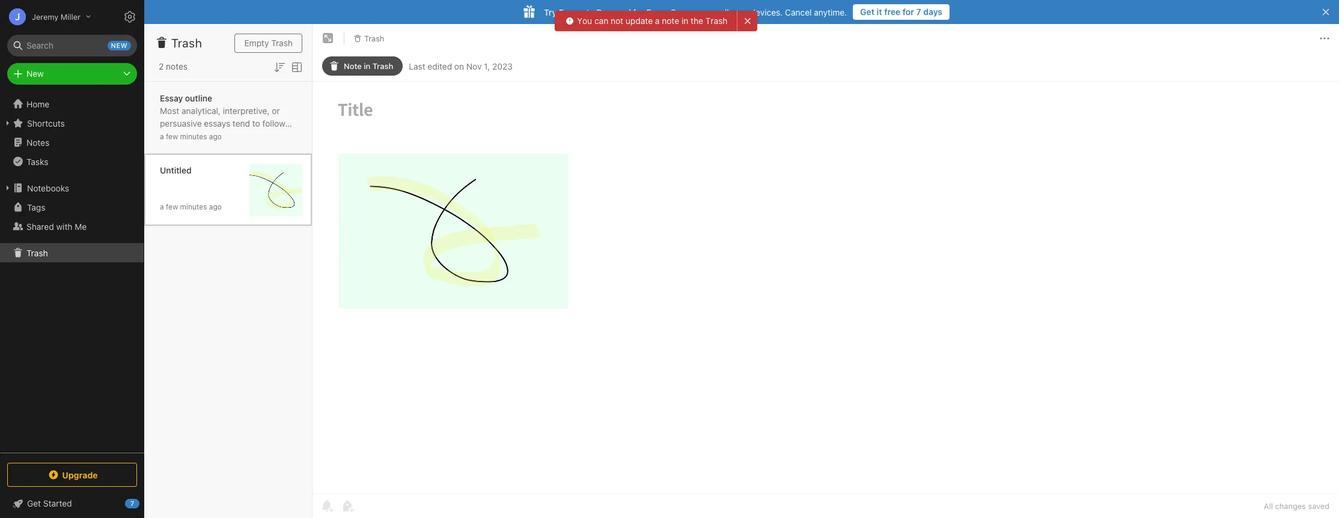 Task type: locate. For each thing, give the bounding box(es) containing it.
for for free:
[[633, 7, 645, 17]]

trash up note in trash
[[364, 33, 385, 43]]

0 horizontal spatial for
[[221, 156, 232, 166]]

few down persuasive
[[166, 132, 178, 141]]

free:
[[647, 7, 667, 17]]

expand notebooks image
[[3, 183, 13, 193]]

all changes saved
[[1265, 502, 1330, 512]]

1 horizontal spatial 7
[[917, 7, 922, 17]]

1 horizontal spatial for
[[633, 7, 645, 17]]

2023
[[493, 61, 513, 71]]

empty trash
[[244, 38, 293, 48]]

a left note on the top
[[655, 16, 660, 26]]

1 horizontal spatial in
[[682, 16, 689, 26]]

for
[[903, 7, 915, 17], [633, 7, 645, 17], [221, 156, 232, 166]]

this
[[254, 131, 270, 141]]

0 horizontal spatial get
[[27, 499, 41, 509]]

0 vertical spatial get
[[861, 7, 875, 17]]

get inside help and learning task checklist field
[[27, 499, 41, 509]]

shared with me link
[[0, 217, 144, 236]]

0 horizontal spatial 7
[[130, 500, 134, 508]]

1 vertical spatial ago
[[209, 202, 222, 211]]

a down persuasive
[[160, 132, 164, 141]]

1 vertical spatial few
[[166, 202, 178, 211]]

0 vertical spatial ago
[[209, 132, 222, 141]]

minutes up should
[[180, 132, 207, 141]]

trash up sort options field
[[271, 38, 293, 48]]

personal
[[597, 7, 631, 17]]

get left started
[[27, 499, 41, 509]]

tasks button
[[0, 152, 144, 171]]

for inside button
[[903, 7, 915, 17]]

7
[[917, 7, 922, 17], [130, 500, 134, 508]]

anytime.
[[814, 7, 847, 17]]

a few minutes ago up should
[[160, 132, 222, 141]]

tree
[[0, 94, 144, 453]]

minutes down untitled
[[180, 202, 207, 211]]

essays
[[204, 118, 230, 128]]

1 minutes from the top
[[180, 132, 207, 141]]

1 horizontal spatial the
[[691, 16, 704, 26]]

1 vertical spatial a few minutes ago
[[160, 202, 222, 211]]

2
[[159, 61, 164, 72]]

7 left click to collapse 'icon'
[[130, 500, 134, 508]]

days
[[924, 7, 943, 17]]

me
[[75, 222, 87, 232]]

in right note
[[364, 61, 371, 71]]

a few minutes ago
[[160, 132, 222, 141], [160, 202, 222, 211]]

in right note on the top
[[682, 16, 689, 26]]

all
[[721, 7, 729, 17]]

trash inside button
[[271, 38, 293, 48]]

1 vertical spatial the
[[160, 131, 173, 141]]

for down you
[[221, 156, 232, 166]]

a
[[655, 16, 660, 26], [160, 132, 164, 141], [160, 202, 164, 211]]

0 vertical spatial a
[[655, 16, 660, 26]]

new
[[111, 41, 127, 49]]

trash up notes
[[171, 36, 202, 50]]

you
[[225, 143, 239, 154]]

thumbnail image
[[250, 164, 302, 217]]

most analytical, interpretive, or persuasive essays tend to follow the same basic pattern. this struc ture should help you formulate ef fective outlines for most ...
[[160, 106, 296, 166]]

analytical,
[[182, 106, 221, 116]]

the inside most analytical, interpretive, or persuasive essays tend to follow the same basic pattern. this struc ture should help you formulate ef fective outlines for most ...
[[160, 131, 173, 141]]

trash
[[706, 16, 728, 26], [364, 33, 385, 43], [171, 36, 202, 50], [271, 38, 293, 48], [373, 61, 393, 71], [26, 248, 48, 258]]

evernote
[[559, 7, 595, 17]]

0 vertical spatial the
[[691, 16, 704, 26]]

1 vertical spatial minutes
[[180, 202, 207, 211]]

few down untitled
[[166, 202, 178, 211]]

for left free:
[[633, 7, 645, 17]]

add tag image
[[340, 500, 355, 514]]

0 horizontal spatial the
[[160, 131, 173, 141]]

same
[[175, 131, 196, 141]]

shared
[[26, 222, 54, 232]]

ago down outlines
[[209, 202, 222, 211]]

your
[[732, 7, 749, 17]]

Search text field
[[16, 35, 129, 57]]

0 vertical spatial few
[[166, 132, 178, 141]]

7 left days on the right of page
[[917, 7, 922, 17]]

get left it
[[861, 7, 875, 17]]

for right free
[[903, 7, 915, 17]]

get inside button
[[861, 7, 875, 17]]

1 few from the top
[[166, 132, 178, 141]]

new search field
[[16, 35, 131, 57]]

click to collapse image
[[140, 497, 149, 511]]

1 vertical spatial in
[[364, 61, 371, 71]]

you
[[577, 16, 592, 26]]

trash inside 'tree'
[[26, 248, 48, 258]]

in
[[682, 16, 689, 26], [364, 61, 371, 71]]

last
[[409, 61, 426, 71]]

more actions image
[[1318, 31, 1333, 46]]

few
[[166, 132, 178, 141], [166, 202, 178, 211]]

1,
[[484, 61, 490, 71]]

1 vertical spatial 7
[[130, 500, 134, 508]]

struc
[[272, 131, 296, 141]]

ture
[[160, 131, 296, 154]]

notes
[[26, 137, 49, 148]]

settings image
[[123, 10, 137, 24]]

home link
[[0, 94, 144, 114]]

get for get started
[[27, 499, 41, 509]]

help
[[206, 143, 223, 154]]

ago up help
[[209, 132, 222, 141]]

basic
[[198, 131, 218, 141]]

or
[[272, 106, 280, 116]]

0 vertical spatial minutes
[[180, 132, 207, 141]]

try
[[544, 7, 557, 17]]

Account field
[[0, 5, 91, 29]]

trash down shared
[[26, 248, 48, 258]]

0 horizontal spatial in
[[364, 61, 371, 71]]

the left the same
[[160, 131, 173, 141]]

jeremy miller
[[32, 12, 81, 21]]

the right sync at the top
[[691, 16, 704, 26]]

expand note image
[[321, 31, 336, 46]]

7 inside button
[[917, 7, 922, 17]]

formulate
[[241, 143, 278, 154]]

most
[[160, 106, 179, 116]]

get
[[861, 7, 875, 17], [27, 499, 41, 509]]

2 vertical spatial a
[[160, 202, 164, 211]]

a down untitled
[[160, 202, 164, 211]]

0 vertical spatial 7
[[917, 7, 922, 17]]

2 horizontal spatial for
[[903, 7, 915, 17]]

ago
[[209, 132, 222, 141], [209, 202, 222, 211]]

to
[[252, 118, 260, 128]]

0 vertical spatial in
[[682, 16, 689, 26]]

sync
[[671, 7, 690, 17]]

1 vertical spatial get
[[27, 499, 41, 509]]

a few minutes ago down untitled
[[160, 202, 222, 211]]

across
[[693, 7, 718, 17]]

Sort options field
[[272, 59, 287, 74]]

upgrade
[[62, 471, 98, 481]]

1 horizontal spatial get
[[861, 7, 875, 17]]

0 vertical spatial a few minutes ago
[[160, 132, 222, 141]]

interpretive,
[[223, 106, 270, 116]]

get it free for 7 days
[[861, 7, 943, 17]]

...
[[256, 156, 263, 166]]



Task type: vqa. For each thing, say whether or not it's contained in the screenshot.
search field
no



Task type: describe. For each thing, give the bounding box(es) containing it.
note list element
[[144, 24, 313, 519]]

ef
[[281, 143, 292, 154]]

changes
[[1276, 502, 1307, 512]]

shortcuts button
[[0, 114, 144, 133]]

empty trash button
[[235, 34, 302, 53]]

cancel
[[785, 7, 812, 17]]

last edited on nov 1, 2023
[[409, 61, 513, 71]]

try evernote personal for free: sync across all your devices. cancel anytime.
[[544, 7, 847, 17]]

get it free for 7 days button
[[853, 4, 950, 20]]

upgrade button
[[7, 464, 137, 488]]

Note Editor text field
[[313, 82, 1340, 494]]

notebooks link
[[0, 179, 144, 198]]

on
[[455, 61, 464, 71]]

not
[[611, 16, 624, 26]]

tags button
[[0, 198, 144, 217]]

for for 7
[[903, 7, 915, 17]]

empty
[[244, 38, 269, 48]]

started
[[43, 499, 72, 509]]

View options field
[[287, 59, 304, 74]]

trash button
[[349, 30, 389, 47]]

persuasive
[[160, 118, 202, 128]]

edited
[[428, 61, 452, 71]]

2 notes
[[159, 61, 188, 72]]

note window element
[[313, 24, 1340, 519]]

2 ago from the top
[[209, 202, 222, 211]]

trash right note
[[373, 61, 393, 71]]

trash left the your
[[706, 16, 728, 26]]

for inside most analytical, interpretive, or persuasive essays tend to follow the same basic pattern. this struc ture should help you formulate ef fective outlines for most ...
[[221, 156, 232, 166]]

pattern.
[[221, 131, 251, 141]]

tree containing home
[[0, 94, 144, 453]]

untitled
[[160, 165, 192, 175]]

new
[[26, 69, 44, 79]]

2 a few minutes ago from the top
[[160, 202, 222, 211]]

follow
[[263, 118, 285, 128]]

More actions field
[[1318, 29, 1333, 48]]

get started
[[27, 499, 72, 509]]

fective
[[160, 143, 292, 166]]

note
[[344, 61, 362, 71]]

update
[[626, 16, 653, 26]]

Help and Learning task checklist field
[[0, 495, 144, 514]]

outlines
[[188, 156, 219, 166]]

notes
[[166, 61, 188, 72]]

can
[[595, 16, 609, 26]]

essay
[[160, 93, 183, 103]]

free
[[885, 7, 901, 17]]

you can not update a note in the trash
[[577, 16, 728, 26]]

home
[[26, 99, 49, 109]]

notes link
[[0, 133, 144, 152]]

tasks
[[26, 157, 48, 167]]

trash inside "button"
[[364, 33, 385, 43]]

7 inside help and learning task checklist field
[[130, 500, 134, 508]]

notebooks
[[27, 183, 69, 193]]

it
[[877, 7, 883, 17]]

jeremy
[[32, 12, 59, 21]]

devices.
[[751, 7, 783, 17]]

1 ago from the top
[[209, 132, 222, 141]]

most
[[234, 156, 254, 166]]

note in trash
[[344, 61, 393, 71]]

tend
[[233, 118, 250, 128]]

outline
[[185, 93, 212, 103]]

shared with me
[[26, 222, 87, 232]]

add a reminder image
[[320, 500, 334, 514]]

1 vertical spatial a
[[160, 132, 164, 141]]

saved
[[1309, 502, 1330, 512]]

tags
[[27, 202, 45, 213]]

all
[[1265, 502, 1274, 512]]

shortcuts
[[27, 118, 65, 128]]

2 minutes from the top
[[180, 202, 207, 211]]

new button
[[7, 63, 137, 85]]

get for get it free for 7 days
[[861, 7, 875, 17]]

essay outline
[[160, 93, 212, 103]]

1 a few minutes ago from the top
[[160, 132, 222, 141]]

miller
[[61, 12, 81, 21]]

nov
[[467, 61, 482, 71]]

2 few from the top
[[166, 202, 178, 211]]

with
[[56, 222, 72, 232]]

note
[[662, 16, 680, 26]]

trash link
[[0, 244, 144, 263]]

should
[[178, 143, 204, 154]]



